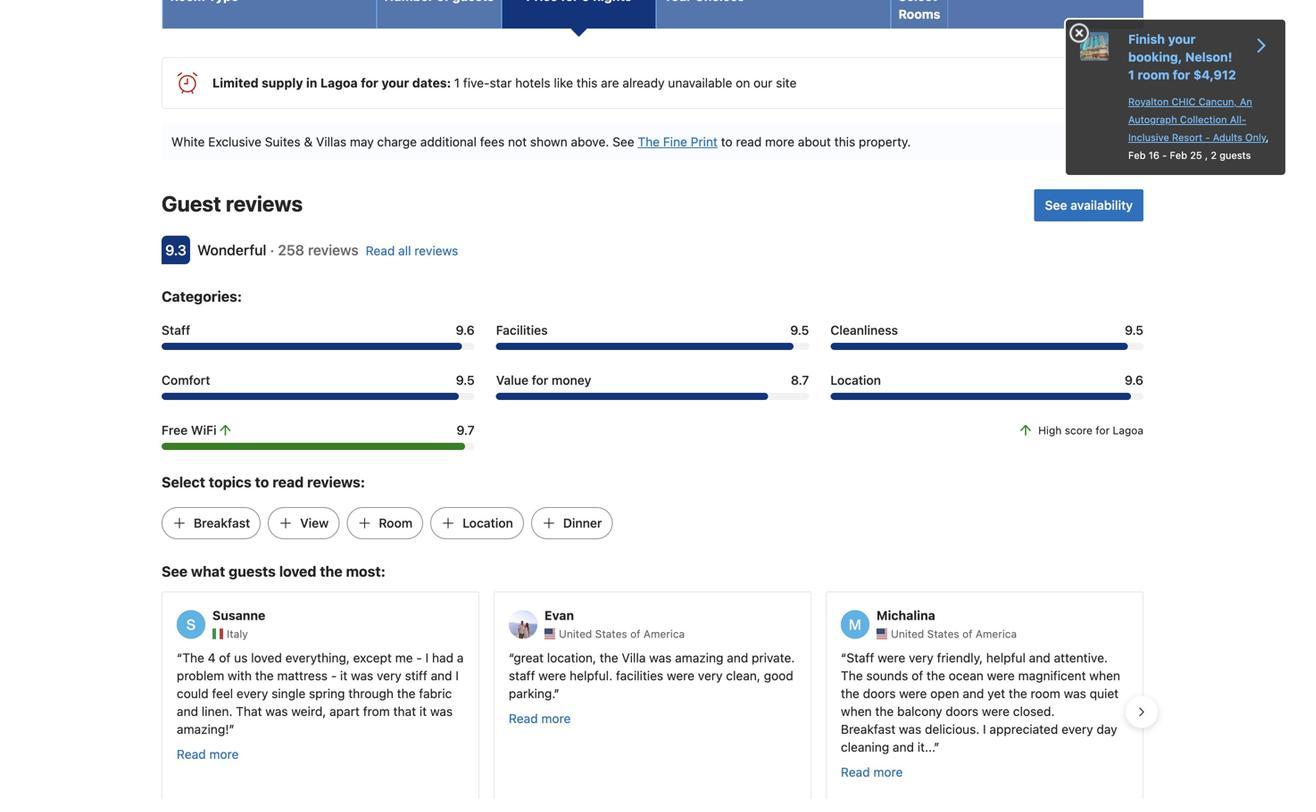 Task type: describe. For each thing, give the bounding box(es) containing it.
1 feb from the left
[[1129, 150, 1147, 161]]

- right 16
[[1163, 150, 1168, 161]]

dinner
[[563, 516, 602, 530]]

the right the yet on the right of the page
[[1009, 686, 1028, 701]]

very inside the " great location, the villa was amazing and private. staff were helpful. facilities were very clean, good parking.
[[698, 669, 723, 683]]

your inside finish your booking, nelson! 1 room for $4,912
[[1169, 32, 1197, 46]]

chic
[[1172, 96, 1197, 108]]

&
[[304, 134, 313, 149]]

clean,
[[727, 669, 761, 683]]

0 vertical spatial when
[[1090, 669, 1121, 683]]

inclusive
[[1129, 132, 1170, 143]]

0 vertical spatial the
[[638, 134, 660, 149]]

linen.
[[202, 704, 233, 719]]

$4,912
[[1194, 67, 1237, 82]]

select for select rooms
[[899, 0, 938, 4]]

and down could
[[177, 704, 198, 719]]

was up through
[[351, 669, 374, 683]]

free wifi 9.7 meter
[[162, 443, 475, 450]]

read left all
[[366, 243, 395, 258]]

great
[[514, 651, 544, 665]]

most:
[[346, 563, 386, 580]]

mattress
[[277, 669, 328, 683]]

4
[[208, 651, 216, 665]]

the up open
[[927, 669, 946, 683]]

1 inside finish your booking, nelson! 1 room for $4,912
[[1129, 67, 1135, 82]]

- up spring
[[331, 669, 337, 683]]

the up the cleaning at the bottom of page
[[841, 686, 860, 701]]

everything,
[[286, 651, 350, 665]]

fine
[[664, 134, 688, 149]]

weird,
[[291, 704, 326, 719]]

read more for " staff were very friendly, helpful and attentive. the sounds of the ocean were magnificent when the doors were open and yet the room was quiet when the balcony doors were closed. breakfast was delicious.  i appreciated every day cleaning and it...
[[841, 765, 903, 780]]

cleanliness
[[831, 323, 899, 338]]

see availability button
[[1035, 189, 1144, 221]]

were up the yet on the right of the page
[[988, 669, 1015, 683]]

0 vertical spatial read
[[736, 134, 762, 149]]

supply
[[262, 75, 303, 90]]

for inside finish your booking, nelson! 1 room for $4,912
[[1173, 67, 1191, 82]]

1 vertical spatial location
[[463, 516, 513, 530]]

michalina
[[877, 608, 936, 623]]

select rooms
[[899, 0, 941, 21]]

read more for " great location, the villa was amazing and private. staff were helpful. facilities were very clean, good parking.
[[509, 711, 571, 726]]

9.5 for facilities
[[791, 323, 810, 338]]

0 horizontal spatial i
[[426, 651, 429, 665]]

that
[[236, 704, 262, 719]]

1 vertical spatial doors
[[946, 704, 979, 719]]

more left the about
[[766, 134, 795, 149]]

dates:
[[413, 75, 451, 90]]

us
[[234, 651, 248, 665]]

and left it...
[[893, 740, 915, 755]]

and up magnificent at the bottom right of the page
[[1030, 651, 1051, 665]]

availability
[[1071, 198, 1134, 212]]

9.5 for cleanliness
[[1126, 323, 1144, 338]]

see what guests loved the most:
[[162, 563, 386, 580]]

were down the yet on the right of the page
[[983, 704, 1010, 719]]

the right with
[[255, 669, 274, 683]]

white
[[172, 134, 205, 149]]

0 horizontal spatial reviews
[[226, 191, 303, 216]]

spring
[[309, 686, 345, 701]]

read more button for " staff were very friendly, helpful and attentive. the sounds of the ocean were magnificent when the doors were open and yet the room was quiet when the balcony doors were closed. breakfast was delicious.  i appreciated every day cleaning and it...
[[841, 764, 903, 782]]

value for money 8.7 meter
[[496, 393, 810, 400]]

0 vertical spatial ,
[[1267, 132, 1270, 143]]

an
[[1241, 96, 1253, 108]]

1 vertical spatial guests
[[229, 563, 276, 580]]

for right 'score'
[[1096, 424, 1110, 437]]

" the 4 of us loved everything, except me - i had a problem with the mattress - it was very stiff and i could feel every single spring through the fabric and linen. that was weird, apart from that it was amazing!
[[177, 651, 464, 737]]

amazing
[[675, 651, 724, 665]]

problem
[[177, 669, 224, 683]]

see for see what guests loved the most:
[[162, 563, 188, 580]]

evan
[[545, 608, 574, 623]]

the left the "balcony"
[[876, 704, 894, 719]]

were down amazing
[[667, 669, 695, 683]]

" for location,
[[554, 686, 560, 701]]

1 horizontal spatial reviews
[[308, 242, 359, 258]]

0 vertical spatial this
[[577, 75, 598, 90]]

united for were
[[891, 628, 925, 640]]

friendly,
[[937, 651, 984, 665]]

print
[[691, 134, 718, 149]]

25
[[1191, 150, 1203, 161]]

good
[[764, 669, 794, 683]]

adults
[[1214, 132, 1243, 143]]

0 horizontal spatial staff
[[162, 323, 190, 338]]

with
[[228, 669, 252, 683]]

score
[[1065, 424, 1093, 437]]

select for select topics to read reviews:
[[162, 474, 205, 491]]

single
[[272, 686, 306, 701]]

five-
[[463, 75, 490, 90]]

delicious.
[[925, 722, 980, 737]]

i inside " staff were very friendly, helpful and attentive. the sounds of the ocean were magnificent when the doors were open and yet the room was quiet when the balcony doors were closed. breakfast was delicious.  i appreciated every day cleaning and it...
[[984, 722, 987, 737]]

collection
[[1181, 114, 1228, 126]]

appreciated
[[990, 722, 1059, 737]]

1 vertical spatial ,
[[1206, 150, 1209, 161]]

could
[[177, 686, 209, 701]]

yet
[[988, 686, 1006, 701]]

only
[[1246, 132, 1267, 143]]

were up the "balcony"
[[900, 686, 928, 701]]

me
[[395, 651, 413, 665]]

9.6 for staff
[[456, 323, 475, 338]]

were down location,
[[539, 669, 567, 683]]

site
[[776, 75, 797, 90]]

0 vertical spatial location
[[831, 373, 882, 388]]

lagoa for in
[[321, 75, 358, 90]]

suites
[[265, 134, 301, 149]]

- right me
[[417, 651, 422, 665]]

apart
[[330, 704, 360, 719]]

1 vertical spatial when
[[841, 704, 872, 719]]

and down ocean
[[963, 686, 985, 701]]

wifi
[[191, 423, 217, 438]]

for right value at top left
[[532, 373, 549, 388]]

- down the collection at the right of the page
[[1206, 132, 1211, 143]]

finish
[[1129, 32, 1166, 46]]

the fine print link
[[638, 134, 718, 149]]

cleaning
[[841, 740, 890, 755]]

was down single
[[266, 704, 288, 719]]

free wifi
[[162, 423, 217, 438]]

finish your booking, nelson! 1 room for $4,912
[[1129, 32, 1237, 82]]

united states of america for friendly,
[[891, 628, 1018, 640]]

property.
[[859, 134, 911, 149]]

the left most:
[[320, 563, 343, 580]]

white exclusive suites & villas may charge additional fees not shown above. see the fine print to read more about this property.
[[172, 134, 911, 149]]

staff
[[509, 669, 535, 683]]

location,
[[547, 651, 597, 665]]

location 9.6 meter
[[831, 393, 1144, 400]]

0 horizontal spatial 1
[[454, 75, 460, 90]]

royalton chic cancun, an autograph collection all-inclusive resort - adults only image
[[1081, 32, 1109, 61]]

review categories element
[[162, 286, 242, 307]]

america for was
[[644, 628, 685, 640]]

united states of america image for evan
[[545, 629, 556, 639]]

states for very
[[928, 628, 960, 640]]

1 vertical spatial your
[[382, 75, 409, 90]]

more for staff were very friendly, helpful and attentive. the sounds of the ocean were magnificent when the doors were open and yet the room was quiet when the balcony doors were closed. breakfast was delicious.  i appreciated every day cleaning and it...
[[874, 765, 903, 780]]

read all reviews
[[366, 243, 458, 258]]

" staff were very friendly, helpful and attentive. the sounds of the ocean were magnificent when the doors were open and yet the room was quiet when the balcony doors were closed. breakfast was delicious.  i appreciated every day cleaning and it...
[[841, 651, 1121, 755]]

1 horizontal spatial i
[[456, 669, 459, 683]]

through
[[349, 686, 394, 701]]

rooms
[[899, 7, 941, 21]]

royalton chic cancun, an autograph collection all- inclusive resort - adults only , feb 16 - feb 25  , 2 guests
[[1129, 96, 1270, 161]]

1 vertical spatial it
[[420, 704, 427, 719]]

guest
[[162, 191, 221, 216]]

every inside " staff were very friendly, helpful and attentive. the sounds of the ocean were magnificent when the doors were open and yet the room was quiet when the balcony doors were closed. breakfast was delicious.  i appreciated every day cleaning and it...
[[1062, 722, 1094, 737]]

wonderful · 258 reviews
[[197, 242, 359, 258]]

all-
[[1231, 114, 1247, 126]]

may
[[350, 134, 374, 149]]

all
[[398, 243, 411, 258]]

united states of america for villa
[[559, 628, 685, 640]]

" for 4
[[229, 722, 235, 737]]

the inside " staff were very friendly, helpful and attentive. the sounds of the ocean were magnificent when the doors were open and yet the room was quiet when the balcony doors were closed. breakfast was delicious.  i appreciated every day cleaning and it...
[[841, 669, 863, 683]]

select topics to read reviews:
[[162, 474, 365, 491]]

limited
[[213, 75, 259, 90]]

1 vertical spatial read
[[273, 474, 304, 491]]

comfort
[[162, 373, 210, 388]]



Task type: vqa. For each thing, say whether or not it's contained in the screenshot.
left to
yes



Task type: locate. For each thing, give the bounding box(es) containing it.
it right that
[[420, 704, 427, 719]]

0 vertical spatial select
[[899, 0, 938, 4]]

9.6 left facilities
[[456, 323, 475, 338]]

the left sounds at the right of page
[[841, 669, 863, 683]]

above.
[[571, 134, 610, 149]]

of up "villa"
[[631, 628, 641, 640]]

united states of america up "villa"
[[559, 628, 685, 640]]

1 vertical spatial breakfast
[[841, 722, 896, 737]]

1 left five-
[[454, 75, 460, 90]]

amazing!
[[177, 722, 229, 737]]

united states of america image
[[545, 629, 556, 639], [877, 629, 888, 639]]

cleanliness 9.5 meter
[[831, 343, 1144, 350]]

in
[[306, 75, 318, 90]]

1 vertical spatial lagoa
[[1113, 424, 1144, 437]]

read more
[[509, 711, 571, 726], [177, 747, 239, 762], [841, 765, 903, 780]]

" inside '" the 4 of us loved everything, except me - i had a problem with the mattress - it was very stiff and i could feel every single spring through the fabric and linen. that was weird, apart from that it was amazing!'
[[177, 651, 182, 665]]

scored 9.3 element
[[162, 236, 190, 264]]

1 united states of america image from the left
[[545, 629, 556, 639]]

room inside finish your booking, nelson! 1 room for $4,912
[[1138, 67, 1170, 82]]

more down the parking.
[[542, 711, 571, 726]]

facilities 9.5 meter
[[496, 343, 810, 350]]

" for " the 4 of us loved everything, except me - i had a problem with the mattress - it was very stiff and i could feel every single spring through the fabric and linen. that was weird, apart from that it was amazing!
[[177, 651, 182, 665]]

guest reviews
[[162, 191, 303, 216]]

2 states from the left
[[928, 628, 960, 640]]

doors up delicious.
[[946, 704, 979, 719]]

see left what
[[162, 563, 188, 580]]

read more down amazing!
[[177, 747, 239, 762]]

see left the "availability"
[[1046, 198, 1068, 212]]

1 horizontal spatial ,
[[1267, 132, 1270, 143]]

1 horizontal spatial this
[[835, 134, 856, 149]]

guests
[[1220, 150, 1252, 161], [229, 563, 276, 580]]

1 vertical spatial "
[[229, 722, 235, 737]]

room down magnificent at the bottom right of the page
[[1031, 686, 1061, 701]]

states up friendly,
[[928, 628, 960, 640]]

every
[[237, 686, 268, 701], [1062, 722, 1094, 737]]

0 vertical spatial breakfast
[[194, 516, 250, 530]]

on
[[736, 75, 751, 90]]

0 horizontal spatial feb
[[1129, 150, 1147, 161]]

1 horizontal spatial guests
[[1220, 150, 1252, 161]]

1 vertical spatial see
[[1046, 198, 1068, 212]]

the inside the " great location, the villa was amazing and private. staff were helpful. facilities were very clean, good parking.
[[600, 651, 619, 665]]

the
[[320, 563, 343, 580], [600, 651, 619, 665], [255, 669, 274, 683], [927, 669, 946, 683], [397, 686, 416, 701], [841, 686, 860, 701], [1009, 686, 1028, 701], [876, 704, 894, 719]]

9.6
[[456, 323, 475, 338], [1125, 373, 1144, 388]]

2 united states of america image from the left
[[877, 629, 888, 639]]

the up that
[[397, 686, 416, 701]]

limited supply in lagoa for your dates: 1 five-star hotels like this are already unavailable on our site
[[213, 75, 797, 90]]

america up "villa"
[[644, 628, 685, 640]]

the left 4
[[182, 651, 205, 665]]

nelson!
[[1186, 50, 1233, 64]]

day
[[1097, 722, 1118, 737]]

read more for " the 4 of us loved everything, except me - i had a problem with the mattress - it was very stiff and i could feel every single spring through the fabric and linen. that was weird, apart from that it was amazing!
[[177, 747, 239, 762]]

stiff
[[405, 669, 428, 683]]

for right in
[[361, 75, 379, 90]]

3 " from the left
[[841, 651, 847, 665]]

1 horizontal spatial 9.6
[[1125, 373, 1144, 388]]

states
[[596, 628, 628, 640], [928, 628, 960, 640]]

star
[[490, 75, 512, 90]]

0 horizontal spatial select
[[162, 474, 205, 491]]

0 horizontal spatial "
[[229, 722, 235, 737]]

to right topics
[[255, 474, 269, 491]]

1 america from the left
[[644, 628, 685, 640]]

1 states from the left
[[596, 628, 628, 640]]

1 horizontal spatial "
[[509, 651, 514, 665]]

your
[[1169, 32, 1197, 46], [382, 75, 409, 90]]

states for the
[[596, 628, 628, 640]]

sounds
[[867, 669, 909, 683]]

guests down adults
[[1220, 150, 1252, 161]]

" down delicious.
[[935, 740, 940, 755]]

2 horizontal spatial i
[[984, 722, 987, 737]]

1 horizontal spatial read more
[[509, 711, 571, 726]]

charge
[[377, 134, 417, 149]]

breakfast down topics
[[194, 516, 250, 530]]

for up "chic"
[[1173, 67, 1191, 82]]

0 vertical spatial it
[[340, 669, 348, 683]]

this right the about
[[835, 134, 856, 149]]

rated wonderful element
[[197, 242, 267, 258]]

high
[[1039, 424, 1062, 437]]

for
[[1173, 67, 1191, 82], [361, 75, 379, 90], [532, 373, 549, 388], [1096, 424, 1110, 437]]

guest reviews element
[[162, 189, 1028, 218]]

read down the cleaning at the bottom of page
[[841, 765, 871, 780]]

read more button for " great location, the villa was amazing and private. staff were helpful. facilities were very clean, good parking.
[[509, 710, 571, 728]]

of inside " staff were very friendly, helpful and attentive. the sounds of the ocean were magnificent when the doors were open and yet the room was quiet when the balcony doors were closed. breakfast was delicious.  i appreciated every day cleaning and it...
[[912, 669, 924, 683]]

0 vertical spatial see
[[613, 134, 635, 149]]

"
[[177, 651, 182, 665], [509, 651, 514, 665], [841, 651, 847, 665]]

0 horizontal spatial states
[[596, 628, 628, 640]]

reviews right all
[[415, 243, 458, 258]]

read more down the parking.
[[509, 711, 571, 726]]

america for helpful
[[976, 628, 1018, 640]]

room
[[1138, 67, 1170, 82], [1031, 686, 1061, 701]]

reviews up ·
[[226, 191, 303, 216]]

, right adults
[[1267, 132, 1270, 143]]

1 horizontal spatial to
[[721, 134, 733, 149]]

1 " from the left
[[177, 651, 182, 665]]

are
[[601, 75, 619, 90]]

united up location,
[[559, 628, 592, 640]]

more for great location, the villa was amazing and private. staff were helpful. facilities were very clean, good parking.
[[542, 711, 571, 726]]

0 horizontal spatial 9.5
[[456, 373, 475, 388]]

loved inside '" the 4 of us loved everything, except me - i had a problem with the mattress - it was very stiff and i could feel every single spring through the fabric and linen. that was weird, apart from that it was amazing!'
[[251, 651, 282, 665]]

select
[[899, 0, 938, 4], [162, 474, 205, 491]]

this left are
[[577, 75, 598, 90]]

of
[[631, 628, 641, 640], [963, 628, 973, 640], [219, 651, 231, 665], [912, 669, 924, 683]]

it...
[[918, 740, 935, 755]]

1 vertical spatial the
[[182, 651, 205, 665]]

it up spring
[[340, 669, 348, 683]]

16
[[1149, 150, 1160, 161]]

0 horizontal spatial 9.6
[[456, 323, 475, 338]]

see inside button
[[1046, 198, 1068, 212]]

see
[[613, 134, 635, 149], [1046, 198, 1068, 212], [162, 563, 188, 580]]

very inside " staff were very friendly, helpful and attentive. the sounds of the ocean were magnificent when the doors were open and yet the room was quiet when the balcony doors were closed. breakfast was delicious.  i appreciated every day cleaning and it...
[[909, 651, 934, 665]]

" right the private.
[[841, 651, 847, 665]]

read down free wifi 9.7 meter
[[273, 474, 304, 491]]

doors down sounds at the right of page
[[863, 686, 896, 701]]

lagoa
[[321, 75, 358, 90], [1113, 424, 1144, 437]]

0 vertical spatial lagoa
[[321, 75, 358, 90]]

united states of america image for michalina
[[877, 629, 888, 639]]

-
[[1206, 132, 1211, 143], [1163, 150, 1168, 161], [417, 651, 422, 665], [331, 669, 337, 683]]

1 horizontal spatial the
[[638, 134, 660, 149]]

2 vertical spatial the
[[841, 669, 863, 683]]

2 america from the left
[[976, 628, 1018, 640]]

quiet
[[1090, 686, 1119, 701]]

1 horizontal spatial 9.5
[[791, 323, 810, 338]]

2 vertical spatial "
[[935, 740, 940, 755]]

1 horizontal spatial when
[[1090, 669, 1121, 683]]

9.6 for location
[[1125, 373, 1144, 388]]

"
[[554, 686, 560, 701], [229, 722, 235, 737], [935, 740, 940, 755]]

feb left 16
[[1129, 150, 1147, 161]]

1 united states of america from the left
[[559, 628, 685, 640]]

very left friendly,
[[909, 651, 934, 665]]

guests right what
[[229, 563, 276, 580]]

staff 9.6 meter
[[162, 343, 475, 350]]

0 horizontal spatial see
[[162, 563, 188, 580]]

2 horizontal spatial "
[[935, 740, 940, 755]]

2 feb from the left
[[1171, 150, 1188, 161]]

" down 'linen.'
[[229, 722, 235, 737]]

of right 4
[[219, 651, 231, 665]]

select inside select rooms
[[899, 0, 938, 4]]

0 horizontal spatial america
[[644, 628, 685, 640]]

the inside '" the 4 of us loved everything, except me - i had a problem with the mattress - it was very stiff and i could feel every single spring through the fabric and linen. that was weird, apart from that it was amazing!'
[[182, 651, 205, 665]]

2 horizontal spatial read more button
[[841, 764, 903, 782]]

doors
[[863, 686, 896, 701], [946, 704, 979, 719]]

united for location,
[[559, 628, 592, 640]]

1 horizontal spatial location
[[831, 373, 882, 388]]

0 horizontal spatial it
[[340, 669, 348, 683]]

shown
[[530, 134, 568, 149]]

1 horizontal spatial states
[[928, 628, 960, 640]]

royalton
[[1129, 96, 1169, 108]]

read more down the cleaning at the bottom of page
[[841, 765, 903, 780]]

1 horizontal spatial select
[[899, 0, 938, 4]]

" up problem
[[177, 651, 182, 665]]

attentive.
[[1054, 651, 1109, 665]]

very
[[909, 651, 934, 665], [377, 669, 402, 683], [698, 669, 723, 683]]

0 horizontal spatial location
[[463, 516, 513, 530]]

2 vertical spatial i
[[984, 722, 987, 737]]

" for " great location, the villa was amazing and private. staff were helpful. facilities were very clean, good parking.
[[509, 651, 514, 665]]

read for " great location, the villa was amazing and private. staff were helpful. facilities were very clean, good parking.
[[509, 711, 538, 726]]

villas
[[316, 134, 347, 149]]

was down magnificent at the bottom right of the page
[[1064, 686, 1087, 701]]

0 vertical spatial every
[[237, 686, 268, 701]]

comfort 9.5 meter
[[162, 393, 475, 400]]

ocean
[[949, 669, 984, 683]]

this is a carousel with rotating slides. it displays featured reviews of the property. use the next and previous buttons to navigate. region
[[147, 585, 1159, 799]]

feb left 25
[[1171, 150, 1188, 161]]

read for " staff were very friendly, helpful and attentive. the sounds of the ocean were magnificent when the doors were open and yet the room was quiet when the balcony doors were closed. breakfast was delicious.  i appreciated every day cleaning and it...
[[841, 765, 871, 780]]

read down amazing!
[[177, 747, 206, 762]]

0 horizontal spatial your
[[382, 75, 409, 90]]

1 horizontal spatial united states of america image
[[877, 629, 888, 639]]

exclusive
[[208, 134, 262, 149]]

0 horizontal spatial read
[[273, 474, 304, 491]]

1 vertical spatial select
[[162, 474, 205, 491]]

select left topics
[[162, 474, 205, 491]]

facilities
[[616, 669, 664, 683]]

" for " staff were very friendly, helpful and attentive. the sounds of the ocean were magnificent when the doors were open and yet the room was quiet when the balcony doors were closed. breakfast was delicious.  i appreciated every day cleaning and it...
[[841, 651, 847, 665]]

1 horizontal spatial read
[[736, 134, 762, 149]]

0 vertical spatial staff
[[162, 323, 190, 338]]

9.7
[[457, 423, 475, 438]]

2 horizontal spatial 9.5
[[1126, 323, 1144, 338]]

2 horizontal spatial read more
[[841, 765, 903, 780]]

breakfast inside " staff were very friendly, helpful and attentive. the sounds of the ocean were magnificent when the doors were open and yet the room was quiet when the balcony doors were closed. breakfast was delicious.  i appreciated every day cleaning and it...
[[841, 722, 896, 737]]

" inside " staff were very friendly, helpful and attentive. the sounds of the ocean were magnificent when the doors were open and yet the room was quiet when the balcony doors were closed. breakfast was delicious.  i appreciated every day cleaning and it...
[[841, 651, 847, 665]]

helpful
[[987, 651, 1026, 665]]

every up that
[[237, 686, 268, 701]]

read down the parking.
[[509, 711, 538, 726]]

2 horizontal spatial "
[[841, 651, 847, 665]]

2 united states of america from the left
[[891, 628, 1018, 640]]

reviews
[[226, 191, 303, 216], [308, 242, 359, 258], [415, 243, 458, 258]]

more down amazing!
[[209, 747, 239, 762]]

very down me
[[377, 669, 402, 683]]

1 horizontal spatial doors
[[946, 704, 979, 719]]

0 vertical spatial read more
[[509, 711, 571, 726]]

1 vertical spatial read more
[[177, 747, 239, 762]]

of inside '" the 4 of us loved everything, except me - i had a problem with the mattress - it was very stiff and i could feel every single spring through the fabric and linen. that was weird, apart from that it was amazing!'
[[219, 651, 231, 665]]

read more button for " the 4 of us loved everything, except me - i had a problem with the mattress - it was very stiff and i could feel every single spring through the fabric and linen. that was weird, apart from that it was amazing!
[[177, 746, 239, 764]]

it
[[340, 669, 348, 683], [420, 704, 427, 719]]

every inside '" the 4 of us loved everything, except me - i had a problem with the mattress - it was very stiff and i could feel every single spring through the fabric and linen. that was weird, apart from that it was amazing!'
[[237, 686, 268, 701]]

" great location, the villa was amazing and private. staff were helpful. facilities were very clean, good parking.
[[509, 651, 795, 701]]

1 horizontal spatial "
[[554, 686, 560, 701]]

guests inside royalton chic cancun, an autograph collection all- inclusive resort - adults only , feb 16 - feb 25  , 2 guests
[[1220, 150, 1252, 161]]

like
[[554, 75, 574, 90]]

was down fabric
[[430, 704, 453, 719]]

and inside the " great location, the villa was amazing and private. staff were helpful. facilities were very clean, good parking.
[[727, 651, 749, 665]]

1 horizontal spatial breakfast
[[841, 722, 896, 737]]

villa
[[622, 651, 646, 665]]

lagoa right 'score'
[[1113, 424, 1144, 437]]

facilities
[[496, 323, 548, 338]]

0 horizontal spatial "
[[177, 651, 182, 665]]

hotels
[[516, 75, 551, 90]]

the left fine
[[638, 134, 660, 149]]

select up rooms
[[899, 0, 938, 4]]

read more button down the cleaning at the bottom of page
[[841, 764, 903, 782]]

1 horizontal spatial your
[[1169, 32, 1197, 46]]

loved right the us
[[251, 651, 282, 665]]

0 horizontal spatial breakfast
[[194, 516, 250, 530]]

were up sounds at the right of page
[[878, 651, 906, 665]]

1 vertical spatial room
[[1031, 686, 1061, 701]]

united states of america image down evan
[[545, 629, 556, 639]]

was down the "balcony"
[[899, 722, 922, 737]]

unavailable
[[668, 75, 733, 90]]

1 vertical spatial to
[[255, 474, 269, 491]]

0 horizontal spatial this
[[577, 75, 598, 90]]

very inside '" the 4 of us loved everything, except me - i had a problem with the mattress - it was very stiff and i could feel every single spring through the fabric and linen. that was weird, apart from that it was amazing!'
[[377, 669, 402, 683]]

9.6 up high score for lagoa on the bottom right of page
[[1125, 373, 1144, 388]]

to right print
[[721, 134, 733, 149]]

read for " the 4 of us loved everything, except me - i had a problem with the mattress - it was very stiff and i could feel every single spring through the fabric and linen. that was weird, apart from that it was amazing!
[[177, 747, 206, 762]]

reviews:
[[307, 474, 365, 491]]

united down michalina in the right bottom of the page
[[891, 628, 925, 640]]

" inside the " great location, the villa was amazing and private. staff were helpful. facilities were very clean, good parking.
[[509, 651, 514, 665]]

your left dates:
[[382, 75, 409, 90]]

i left the 'had'
[[426, 651, 429, 665]]

0 vertical spatial loved
[[279, 563, 317, 580]]

was right "villa"
[[650, 651, 672, 665]]

feel
[[212, 686, 233, 701]]

italy image
[[213, 629, 223, 639]]

staff inside " staff were very friendly, helpful and attentive. the sounds of the ocean were magnificent when the doors were open and yet the room was quiet when the balcony doors were closed. breakfast was delicious.  i appreciated every day cleaning and it...
[[847, 651, 875, 665]]

categories:
[[162, 288, 242, 305]]

read
[[736, 134, 762, 149], [273, 474, 304, 491]]

united states of america up friendly,
[[891, 628, 1018, 640]]

0 vertical spatial i
[[426, 651, 429, 665]]

1 vertical spatial staff
[[847, 651, 875, 665]]

and up clean, at right bottom
[[727, 651, 749, 665]]

2 horizontal spatial reviews
[[415, 243, 458, 258]]

susanne
[[213, 608, 266, 623]]

2 " from the left
[[509, 651, 514, 665]]

0 horizontal spatial when
[[841, 704, 872, 719]]

view
[[300, 516, 329, 530]]

see for see availability
[[1046, 198, 1068, 212]]

united
[[559, 628, 592, 640], [891, 628, 925, 640]]

breakfast up the cleaning at the bottom of page
[[841, 722, 896, 737]]

helpful.
[[570, 669, 613, 683]]

closed.
[[1014, 704, 1055, 719]]

1 horizontal spatial every
[[1062, 722, 1094, 737]]

1 horizontal spatial it
[[420, 704, 427, 719]]

wonderful
[[197, 242, 267, 258]]

0 horizontal spatial very
[[377, 669, 402, 683]]

reviews right 258
[[308, 242, 359, 258]]

of right sounds at the right of page
[[912, 669, 924, 683]]

topics
[[209, 474, 252, 491]]

0 vertical spatial your
[[1169, 32, 1197, 46]]

0 horizontal spatial to
[[255, 474, 269, 491]]

" down location,
[[554, 686, 560, 701]]

1 united from the left
[[559, 628, 592, 640]]

private.
[[752, 651, 795, 665]]

was
[[650, 651, 672, 665], [351, 669, 374, 683], [1064, 686, 1087, 701], [266, 704, 288, 719], [430, 704, 453, 719], [899, 722, 922, 737]]

9.5 for comfort
[[456, 373, 475, 388]]

more for the 4 of us loved everything, except me - i had a problem with the mattress - it was very stiff and i could feel every single spring through the fabric and linen. that was weird, apart from that it was amazing!
[[209, 747, 239, 762]]

0 horizontal spatial every
[[237, 686, 268, 701]]

0 horizontal spatial ,
[[1206, 150, 1209, 161]]

the
[[638, 134, 660, 149], [182, 651, 205, 665], [841, 669, 863, 683]]

0 vertical spatial to
[[721, 134, 733, 149]]

was inside the " great location, the villa was amazing and private. staff were helpful. facilities were very clean, good parking.
[[650, 651, 672, 665]]

already
[[623, 75, 665, 90]]

room
[[379, 516, 413, 530]]

0 horizontal spatial doors
[[863, 686, 896, 701]]

0 vertical spatial "
[[554, 686, 560, 701]]

1 horizontal spatial lagoa
[[1113, 424, 1144, 437]]

1 vertical spatial i
[[456, 669, 459, 683]]

and down the 'had'
[[431, 669, 453, 683]]

room inside " staff were very friendly, helpful and attentive. the sounds of the ocean were magnificent when the doors were open and yet the room was quiet when the balcony doors were closed. breakfast was delicious.  i appreciated every day cleaning and it...
[[1031, 686, 1061, 701]]

every left day
[[1062, 722, 1094, 737]]

0 horizontal spatial read more button
[[177, 746, 239, 764]]

read more button down the parking.
[[509, 710, 571, 728]]

2 horizontal spatial see
[[1046, 198, 1068, 212]]

lagoa for for
[[1113, 424, 1144, 437]]

" up 'staff'
[[509, 651, 514, 665]]

1 horizontal spatial united
[[891, 628, 925, 640]]

0 vertical spatial guests
[[1220, 150, 1252, 161]]

0 horizontal spatial united states of america image
[[545, 629, 556, 639]]

1 horizontal spatial united states of america
[[891, 628, 1018, 640]]

0 horizontal spatial guests
[[229, 563, 276, 580]]

2 horizontal spatial the
[[841, 669, 863, 683]]

except
[[353, 651, 392, 665]]

, left 2
[[1206, 150, 1209, 161]]

1 horizontal spatial see
[[613, 134, 635, 149]]

1 down booking,
[[1129, 67, 1135, 82]]

2 horizontal spatial very
[[909, 651, 934, 665]]

italy
[[227, 628, 248, 640]]

see right above.
[[613, 134, 635, 149]]

0 horizontal spatial read more
[[177, 747, 239, 762]]

2 united from the left
[[891, 628, 925, 640]]

lagoa right in
[[321, 75, 358, 90]]

0 horizontal spatial the
[[182, 651, 205, 665]]

1 vertical spatial this
[[835, 134, 856, 149]]

what
[[191, 563, 225, 580]]

see availability
[[1046, 198, 1134, 212]]

of up friendly,
[[963, 628, 973, 640]]

staff
[[162, 323, 190, 338], [847, 651, 875, 665]]

" for were
[[935, 740, 940, 755]]



